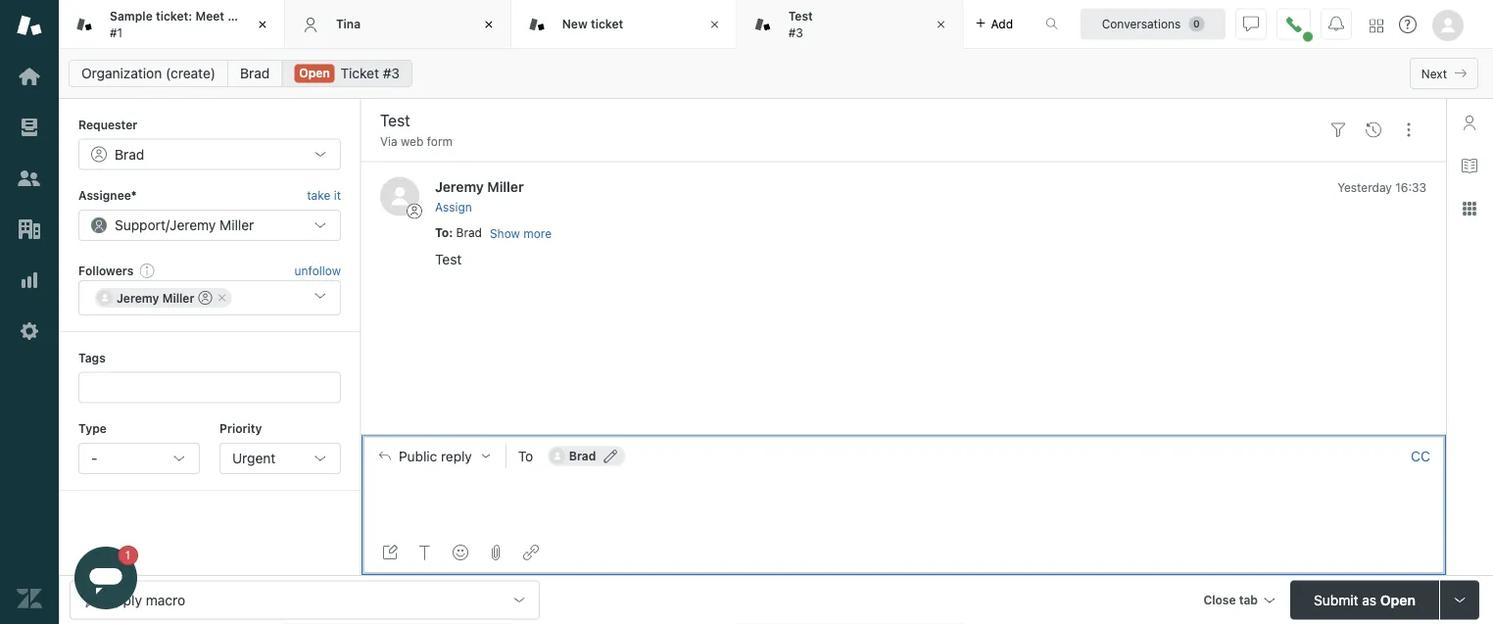 Task type: locate. For each thing, give the bounding box(es) containing it.
0 horizontal spatial brad
[[240, 65, 270, 81]]

jeremy for jeremy miller assign
[[435, 178, 484, 194]]

sample inside sample ticket: meet the ticket #1
[[110, 9, 153, 23]]

reporting image
[[17, 267, 42, 293]]

jeremy miller link
[[435, 178, 524, 194]]

yesterday 16:33
[[1337, 180, 1426, 194]]

tooltip containing incident
[[67, 56, 400, 337]]

draft mode image
[[382, 545, 398, 560]]

0 vertical spatial test
[[788, 9, 813, 23]]

ticket
[[249, 9, 282, 23], [591, 17, 623, 31], [247, 156, 284, 172]]

the down thanks,
[[87, 321, 111, 337]]

unfollow
[[295, 264, 341, 277]]

notifications image
[[1329, 16, 1344, 32]]

ticket right new
[[591, 17, 623, 31]]

public
[[399, 448, 437, 464]]

assignee*
[[78, 188, 137, 202]]

1 vertical spatial the
[[87, 321, 111, 337]]

brad inside to : brad show more
[[456, 226, 482, 240]]

test #3
[[788, 9, 813, 39]]

miller inside jeremy miller assign
[[487, 178, 524, 194]]

organization (create) button
[[69, 60, 228, 87]]

brad right klobrad84@gmail.com icon
[[569, 449, 596, 463]]

the down incident
[[87, 129, 112, 145]]

ticket: down the customer
[[140, 156, 181, 172]]

new
[[242, 242, 268, 259]]

0 vertical spatial the
[[228, 9, 246, 23]]

miller up show at top
[[487, 178, 524, 194]]

ticket up because
[[247, 156, 284, 172]]

insert emojis image
[[453, 545, 468, 560]]

1 vertical spatial sample
[[87, 156, 136, 172]]

2 the from the top
[[87, 321, 111, 337]]

tab
[[59, 0, 285, 49], [737, 0, 964, 49]]

1 horizontal spatial brad
[[456, 226, 482, 240]]

Subject field
[[376, 109, 1317, 132]]

ticket up brad link
[[249, 9, 282, 23]]

0 horizontal spatial close image
[[253, 15, 272, 34]]

Yesterday 16:33 text field
[[1337, 180, 1426, 194]]

close image inside tina tab
[[479, 15, 498, 34]]

edit user image
[[604, 449, 618, 463]]

2 i'm from the left
[[277, 223, 297, 239]]

customer
[[116, 129, 180, 145], [115, 321, 177, 337]]

jeremy inside jeremy miller assign
[[435, 178, 484, 194]]

customer down incident
[[116, 129, 180, 145]]

open right brad link
[[299, 66, 330, 80]]

1 tab from the left
[[59, 0, 285, 49]]

1 vertical spatial test
[[435, 251, 462, 267]]

yesterday
[[1337, 180, 1392, 194]]

jeremy miller assign
[[435, 178, 524, 214]]

2 vertical spatial brad
[[569, 449, 596, 463]]

to down assign button
[[435, 226, 449, 240]]

1 vertical spatial meet
[[185, 156, 218, 172]]

miller for jeremy miller assign
[[487, 178, 524, 194]]

miller inside jeremy miller option
[[162, 291, 194, 305]]

secondary element
[[59, 54, 1493, 93]]

having
[[300, 223, 342, 239]]

me
[[145, 262, 164, 278]]

ticket: for sample ticket: meet the ticket
[[140, 156, 181, 172]]

new ticket
[[562, 17, 623, 31]]

tooltip
[[67, 56, 400, 337]]

miller for jeremy miller
[[162, 291, 194, 305]]

urgent button
[[219, 443, 341, 474]]

meet up the (create)
[[195, 9, 224, 23]]

ticket for sample ticket: meet the ticket
[[247, 156, 284, 172]]

meet for sample ticket: meet the ticket #1
[[195, 9, 224, 23]]

close image
[[253, 15, 272, 34], [479, 15, 498, 34], [705, 15, 725, 34]]

1 horizontal spatial open
[[1380, 592, 1416, 608]]

sample up #1
[[110, 9, 153, 23]]

unfollow button
[[295, 262, 341, 279]]

0 vertical spatial to
[[435, 226, 449, 240]]

button displays agent's chat status as invisible. image
[[1243, 16, 1259, 32]]

user is an agent image
[[198, 291, 212, 305]]

brad inside 'secondary' element
[[240, 65, 270, 81]]

test for test
[[435, 251, 462, 267]]

jeremy up 'assign'
[[435, 178, 484, 194]]

pending incident
[[87, 79, 144, 118]]

form
[[427, 135, 453, 148]]

close image inside new ticket tab
[[705, 15, 725, 34]]

ticket: for sample ticket: meet the ticket #1
[[156, 9, 192, 23]]

1 vertical spatial brad
[[456, 226, 482, 240]]

web
[[401, 135, 424, 148]]

jeremy miller
[[117, 291, 194, 305]]

miller left user is an agent icon on the top left
[[162, 291, 194, 305]]

hide composer image
[[895, 426, 911, 442]]

0 vertical spatial ticket:
[[156, 9, 192, 23]]

ticket inside tab
[[591, 17, 623, 31]]

problem
[[87, 242, 139, 259]]

0 vertical spatial sample
[[110, 9, 153, 23]]

displays possible ticket submission types image
[[1452, 592, 1468, 608]]

help
[[114, 262, 141, 278]]

sample ticket: meet the ticket
[[87, 156, 284, 172]]

0 vertical spatial brad
[[240, 65, 270, 81]]

test inside tab
[[788, 9, 813, 23]]

to inside to : brad show more
[[435, 226, 449, 240]]

incident
[[87, 101, 138, 118]]

open right as
[[1380, 592, 1416, 608]]

new
[[562, 17, 588, 31]]

meet inside sample ticket: meet the ticket #1
[[195, 9, 224, 23]]

:
[[449, 226, 453, 240]]

sample up there,
[[87, 156, 136, 172]]

hi there, i'm sending an email because i'm having a problem setting up your new product. can you help me troubleshoot? thanks, the customer
[[87, 184, 354, 337]]

0 vertical spatial the
[[87, 129, 112, 145]]

test
[[788, 9, 813, 23], [435, 251, 462, 267]]

the inside sample ticket: meet the ticket #1
[[228, 9, 246, 23]]

i'm
[[87, 223, 106, 239], [277, 223, 297, 239]]

jeremy down help
[[117, 291, 159, 305]]

add attachment image
[[488, 545, 504, 560]]

i'm up product. on the top left of page
[[277, 223, 297, 239]]

close image left new
[[479, 15, 498, 34]]

take
[[307, 188, 330, 202]]

0 horizontal spatial i'm
[[87, 223, 106, 239]]

3 close image from the left
[[705, 15, 725, 34]]

meet up email
[[185, 156, 218, 172]]

1 vertical spatial miller
[[162, 291, 194, 305]]

0 horizontal spatial to
[[435, 226, 449, 240]]

apply macro
[[106, 592, 185, 608]]

you
[[87, 262, 110, 278]]

1 horizontal spatial miller
[[487, 178, 524, 194]]

1 i'm from the left
[[87, 223, 106, 239]]

add button
[[964, 0, 1025, 48]]

0 horizontal spatial test
[[435, 251, 462, 267]]

0 vertical spatial jeremy
[[435, 178, 484, 194]]

the customer
[[87, 129, 180, 145]]

0 horizontal spatial jeremy
[[117, 291, 159, 305]]

1 horizontal spatial test
[[788, 9, 813, 23]]

ticket inside sample ticket: meet the ticket #1
[[249, 9, 282, 23]]

open link
[[282, 60, 413, 87]]

remove image
[[216, 292, 228, 304]]

zendesk products image
[[1370, 19, 1383, 33]]

0 vertical spatial meet
[[195, 9, 224, 23]]

1 horizontal spatial to
[[518, 448, 533, 464]]

type
[[78, 422, 107, 436]]

1 vertical spatial to
[[518, 448, 533, 464]]

i'm up problem
[[87, 223, 106, 239]]

ticket: up the (create)
[[156, 9, 192, 23]]

customer inside hi there, i'm sending an email because i'm having a problem setting up your new product. can you help me troubleshoot? thanks, the customer
[[115, 321, 177, 337]]

tina
[[336, 17, 361, 31]]

(create)
[[166, 65, 216, 81]]

0 horizontal spatial tab
[[59, 0, 285, 49]]

ticket:
[[156, 9, 192, 23], [140, 156, 181, 172]]

assign button
[[435, 199, 472, 216]]

close image up 'secondary' element
[[705, 15, 725, 34]]

the up brad link
[[228, 9, 246, 23]]

1 vertical spatial jeremy
[[117, 291, 159, 305]]

the
[[228, 9, 246, 23], [222, 156, 243, 172]]

cc
[[1411, 448, 1430, 464]]

1 vertical spatial ticket:
[[140, 156, 181, 172]]

more
[[523, 227, 552, 241]]

take it button
[[307, 186, 341, 206]]

pending
[[97, 79, 144, 93]]

ticket for sample ticket: meet the ticket #1
[[249, 9, 282, 23]]

ticket: inside sample ticket: meet the ticket #1
[[156, 9, 192, 23]]

brad right : at the top left of page
[[456, 226, 482, 240]]

to : brad show more
[[435, 226, 552, 241]]

to for to
[[518, 448, 533, 464]]

test down : at the top left of page
[[435, 251, 462, 267]]

submit
[[1314, 592, 1358, 608]]

tab up 'secondary' element
[[737, 0, 964, 49]]

brad right the (create)
[[240, 65, 270, 81]]

1 horizontal spatial tab
[[737, 0, 964, 49]]

0 vertical spatial open
[[299, 66, 330, 80]]

to
[[435, 226, 449, 240], [518, 448, 533, 464]]

1 horizontal spatial close image
[[479, 15, 498, 34]]

macro
[[146, 592, 185, 608]]

0 horizontal spatial open
[[299, 66, 330, 80]]

sample inside tooltip
[[87, 156, 136, 172]]

the
[[87, 129, 112, 145], [87, 321, 111, 337]]

brad
[[240, 65, 270, 81], [456, 226, 482, 240], [569, 449, 596, 463]]

meet
[[195, 9, 224, 23], [185, 156, 218, 172]]

jeremy inside option
[[117, 291, 159, 305]]

1 horizontal spatial jeremy
[[435, 178, 484, 194]]

1 horizontal spatial i'm
[[277, 223, 297, 239]]

0 vertical spatial miller
[[487, 178, 524, 194]]

-
[[91, 450, 97, 466]]

1 vertical spatial the
[[222, 156, 243, 172]]

open
[[299, 66, 330, 80], [1380, 592, 1416, 608]]

miller
[[487, 178, 524, 194], [162, 291, 194, 305]]

ticket actions image
[[1401, 122, 1417, 138]]

2 close image from the left
[[479, 15, 498, 34]]

close image up brad link
[[253, 15, 272, 34]]

test up #3
[[788, 9, 813, 23]]

customer down jeremy miller
[[115, 321, 177, 337]]

sample for sample ticket: meet the ticket #1
[[110, 9, 153, 23]]

to left klobrad84@gmail.com icon
[[518, 448, 533, 464]]

show more button
[[490, 225, 552, 243]]

via
[[380, 135, 397, 148]]

filter image
[[1330, 122, 1346, 138]]

2 tab from the left
[[737, 0, 964, 49]]

the up because
[[222, 156, 243, 172]]

tab up the (create)
[[59, 0, 285, 49]]

2 horizontal spatial close image
[[705, 15, 725, 34]]

1 vertical spatial customer
[[115, 321, 177, 337]]

0 horizontal spatial miller
[[162, 291, 194, 305]]



Task type: vqa. For each thing, say whether or not it's contained in the screenshot.
Kit
no



Task type: describe. For each thing, give the bounding box(es) containing it.
tab containing test
[[737, 0, 964, 49]]

jeremy miller option
[[95, 288, 232, 308]]

assign
[[435, 201, 472, 214]]

- button
[[78, 443, 200, 474]]

thanks,
[[87, 301, 137, 317]]

add
[[991, 17, 1013, 31]]

close
[[1203, 593, 1236, 607]]

views image
[[17, 115, 42, 140]]

knowledge image
[[1462, 158, 1477, 173]]

Public reply composer text field
[[370, 476, 1437, 518]]

customers image
[[17, 166, 42, 191]]

0 vertical spatial customer
[[116, 129, 180, 145]]

sample for sample ticket: meet the ticket
[[87, 156, 136, 172]]

close image
[[931, 15, 951, 34]]

sample ticket: meet the ticket #1
[[110, 9, 282, 39]]

zendesk image
[[17, 586, 42, 611]]

close image for new ticket
[[705, 15, 725, 34]]

public reply button
[[362, 435, 505, 476]]

the for sample ticket: meet the ticket #1
[[228, 9, 246, 23]]

setting
[[143, 242, 187, 259]]

1 close image from the left
[[253, 15, 272, 34]]

troubleshoot?
[[168, 262, 255, 278]]

as
[[1362, 592, 1377, 608]]

next
[[1421, 67, 1447, 80]]

16:33
[[1395, 180, 1426, 194]]

public reply
[[399, 448, 472, 464]]

to for to : brad show more
[[435, 226, 449, 240]]

#3
[[788, 25, 803, 39]]

your
[[210, 242, 238, 259]]

main element
[[0, 0, 59, 624]]

organization
[[81, 65, 162, 81]]

open inside 'secondary' element
[[299, 66, 330, 80]]

avatar image
[[380, 177, 419, 216]]

tab containing sample ticket: meet the ticket
[[59, 0, 285, 49]]

a
[[346, 223, 353, 239]]

conversations button
[[1081, 8, 1226, 40]]

close tab
[[1203, 593, 1258, 607]]

1 the from the top
[[87, 129, 112, 145]]

customer context image
[[1462, 115, 1477, 130]]

up
[[190, 242, 207, 259]]

there,
[[104, 184, 141, 200]]

zendesk support image
[[17, 13, 42, 38]]

urgent
[[232, 450, 276, 466]]

close tab button
[[1195, 580, 1282, 623]]

add link (cmd k) image
[[523, 545, 539, 560]]

#1
[[110, 25, 123, 39]]

conversations
[[1102, 17, 1181, 31]]

apps image
[[1462, 201, 1477, 217]]

via web form
[[380, 135, 453, 148]]

priority
[[219, 422, 262, 436]]

the for sample ticket: meet the ticket
[[222, 156, 243, 172]]

sending
[[110, 223, 160, 239]]

tags
[[78, 351, 106, 365]]

cc button
[[1411, 447, 1430, 465]]

tina tab
[[285, 0, 511, 49]]

email
[[183, 223, 216, 239]]

brad link
[[227, 60, 282, 87]]

tab
[[1239, 593, 1258, 607]]

new ticket tab
[[511, 0, 737, 49]]

an
[[164, 223, 179, 239]]

tabs tab list
[[59, 0, 1025, 49]]

organizations image
[[17, 217, 42, 242]]

admin image
[[17, 318, 42, 344]]

get started image
[[17, 64, 42, 89]]

jeremy for jeremy miller
[[117, 291, 159, 305]]

millerjeremy500@gmail.com image
[[97, 290, 113, 306]]

because
[[220, 223, 274, 239]]

organization (create)
[[81, 65, 216, 81]]

show
[[490, 227, 520, 241]]

reply
[[441, 448, 472, 464]]

next button
[[1410, 58, 1478, 89]]

take it
[[307, 188, 341, 202]]

1 vertical spatial open
[[1380, 592, 1416, 608]]

close image for tina
[[479, 15, 498, 34]]

can
[[329, 242, 354, 259]]

test for test #3
[[788, 9, 813, 23]]

format text image
[[417, 545, 433, 560]]

get help image
[[1399, 16, 1417, 33]]

meet for sample ticket: meet the ticket
[[185, 156, 218, 172]]

events image
[[1366, 122, 1381, 138]]

the inside hi there, i'm sending an email because i'm having a problem setting up your new product. can you help me troubleshoot? thanks, the customer
[[87, 321, 111, 337]]

product.
[[272, 242, 325, 259]]

it
[[334, 188, 341, 202]]

2 horizontal spatial brad
[[569, 449, 596, 463]]

apply
[[106, 592, 142, 608]]

submit as open
[[1314, 592, 1416, 608]]

hi
[[87, 184, 100, 200]]

klobrad84@gmail.com image
[[549, 448, 565, 464]]



